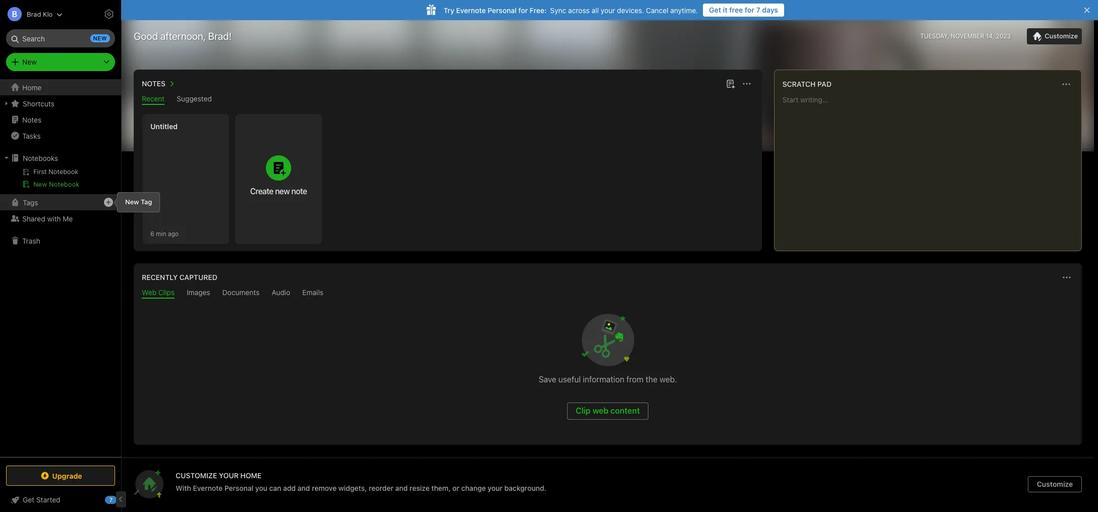 Task type: locate. For each thing, give the bounding box(es) containing it.
across
[[568, 6, 590, 14]]

shortcuts
[[23, 99, 54, 108]]

1 tab list from the top
[[136, 94, 760, 105]]

notes link
[[0, 112, 121, 128]]

tab list
[[136, 94, 760, 105], [136, 288, 1080, 299]]

customize your home with evernote personal you can add and remove widgets, reorder and resize them, or change your background.
[[176, 471, 546, 493]]

november
[[951, 32, 984, 40]]

0 horizontal spatial your
[[488, 484, 503, 493]]

for
[[745, 6, 755, 14], [519, 6, 528, 14]]

good afternoon, brad!
[[134, 30, 232, 42]]

and left resize on the left bottom of page
[[395, 484, 408, 493]]

0 vertical spatial get
[[709, 6, 721, 14]]

min
[[156, 230, 166, 237]]

customize
[[1045, 32, 1078, 40], [1037, 480, 1073, 489]]

1 vertical spatial your
[[488, 484, 503, 493]]

0 vertical spatial notes
[[142, 79, 165, 88]]

new down settings 'image' at the left
[[93, 35, 107, 41]]

recent tab
[[142, 94, 165, 105]]

notes button
[[140, 78, 178, 90]]

web.
[[660, 375, 677, 384]]

0 horizontal spatial get
[[23, 496, 34, 504]]

get inside button
[[709, 6, 721, 14]]

0 horizontal spatial evernote
[[193, 484, 223, 493]]

from
[[627, 375, 644, 384]]

days
[[762, 6, 778, 14]]

evernote down 'customize'
[[193, 484, 223, 493]]

new
[[22, 58, 37, 66], [33, 180, 47, 188], [125, 198, 139, 206]]

1 vertical spatial tab list
[[136, 288, 1080, 299]]

new up home at the left top of the page
[[22, 58, 37, 66]]

more actions image
[[741, 78, 753, 90], [1061, 272, 1073, 284]]

1 horizontal spatial for
[[745, 6, 755, 14]]

web
[[593, 406, 609, 415]]

0 horizontal spatial new
[[93, 35, 107, 41]]

brad
[[27, 10, 41, 18]]

get for get started
[[23, 496, 34, 504]]

klo
[[43, 10, 53, 18]]

tab list containing recent
[[136, 94, 760, 105]]

notes up tasks on the left top of page
[[22, 115, 42, 124]]

create new note
[[250, 187, 307, 196]]

0 vertical spatial new
[[93, 35, 107, 41]]

afternoon,
[[160, 30, 206, 42]]

remove
[[312, 484, 337, 493]]

2 for from the left
[[519, 6, 528, 14]]

personal left free:
[[488, 6, 517, 14]]

new inside tooltip
[[125, 198, 139, 206]]

0 horizontal spatial and
[[298, 484, 310, 493]]

save useful information from the web.
[[539, 375, 677, 384]]

new inside search field
[[93, 35, 107, 41]]

new inside button
[[33, 180, 47, 188]]

web clips tab
[[142, 288, 175, 299]]

anytime.
[[670, 6, 698, 14]]

new left tag
[[125, 198, 139, 206]]

content
[[611, 406, 640, 415]]

notes inside tree
[[22, 115, 42, 124]]

1 for from the left
[[745, 6, 755, 14]]

0 vertical spatial new
[[22, 58, 37, 66]]

0 horizontal spatial personal
[[225, 484, 253, 493]]

customize button
[[1027, 28, 1082, 44], [1028, 476, 1082, 493]]

1 vertical spatial notes
[[22, 115, 42, 124]]

recent
[[142, 94, 165, 103]]

1 horizontal spatial and
[[395, 484, 408, 493]]

7 left click to collapse icon
[[109, 497, 113, 503]]

1 vertical spatial personal
[[225, 484, 253, 493]]

personal
[[488, 6, 517, 14], [225, 484, 253, 493]]

clip
[[576, 406, 591, 415]]

new notebook group
[[0, 166, 121, 194]]

audio
[[272, 288, 290, 297]]

all
[[592, 6, 599, 14]]

for right free
[[745, 6, 755, 14]]

new inside button
[[275, 187, 290, 196]]

evernote right try
[[456, 6, 486, 14]]

1 vertical spatial evernote
[[193, 484, 223, 493]]

1 horizontal spatial more actions image
[[1061, 272, 1073, 284]]

1 horizontal spatial evernote
[[456, 6, 486, 14]]

and right the add at the bottom left of page
[[298, 484, 310, 493]]

1 vertical spatial new
[[275, 187, 290, 196]]

new button
[[6, 53, 115, 71]]

More actions field
[[740, 77, 754, 91], [1059, 77, 1074, 91], [1060, 271, 1074, 285]]

1 horizontal spatial 7
[[756, 6, 760, 14]]

0 horizontal spatial notes
[[22, 115, 42, 124]]

try evernote personal for free: sync across all your devices. cancel anytime.
[[444, 6, 698, 14]]

new for new tag
[[125, 198, 139, 206]]

tree
[[0, 79, 121, 457]]

new search field
[[13, 29, 110, 47]]

more actions image
[[1060, 78, 1073, 90]]

tab list containing web clips
[[136, 288, 1080, 299]]

more actions field for scratch pad
[[1059, 77, 1074, 91]]

for left free:
[[519, 6, 528, 14]]

get it free for 7 days button
[[703, 4, 784, 17]]

0 horizontal spatial 7
[[109, 497, 113, 503]]

clips
[[158, 288, 175, 297]]

background.
[[504, 484, 546, 493]]

0 vertical spatial personal
[[488, 6, 517, 14]]

sync
[[550, 6, 566, 14]]

notes
[[142, 79, 165, 88], [22, 115, 42, 124]]

new tag
[[125, 198, 152, 206]]

2 vertical spatial new
[[125, 198, 139, 206]]

brad klo
[[27, 10, 53, 18]]

documents
[[222, 288, 260, 297]]

free:
[[530, 6, 547, 14]]

personal down your
[[225, 484, 253, 493]]

scratch pad
[[783, 80, 832, 88]]

tags button
[[0, 194, 121, 210]]

1 and from the left
[[298, 484, 310, 493]]

1 vertical spatial get
[[23, 496, 34, 504]]

2023
[[996, 32, 1011, 40]]

Search text field
[[13, 29, 108, 47]]

devices.
[[617, 6, 644, 14]]

new up tags
[[33, 180, 47, 188]]

new left note
[[275, 187, 290, 196]]

get for get it free for 7 days
[[709, 6, 721, 14]]

for inside button
[[745, 6, 755, 14]]

information
[[583, 375, 624, 384]]

new inside popup button
[[22, 58, 37, 66]]

home
[[22, 83, 42, 92]]

notes up recent
[[142, 79, 165, 88]]

evernote
[[456, 6, 486, 14], [193, 484, 223, 493]]

tasks
[[22, 131, 41, 140]]

click to collapse image
[[117, 494, 125, 506]]

get left 'it'
[[709, 6, 721, 14]]

1 vertical spatial 7
[[109, 497, 113, 503]]

your right change
[[488, 484, 503, 493]]

add
[[283, 484, 296, 493]]

web clips tab panel
[[134, 299, 1082, 445]]

0 vertical spatial more actions image
[[741, 78, 753, 90]]

1 horizontal spatial new
[[275, 187, 290, 196]]

1 horizontal spatial get
[[709, 6, 721, 14]]

0 vertical spatial your
[[601, 6, 615, 14]]

customize
[[176, 471, 217, 480]]

get
[[709, 6, 721, 14], [23, 496, 34, 504]]

0 horizontal spatial for
[[519, 6, 528, 14]]

get left the started
[[23, 496, 34, 504]]

with
[[176, 484, 191, 493]]

expand notebooks image
[[3, 154, 11, 162]]

0 horizontal spatial more actions image
[[741, 78, 753, 90]]

and
[[298, 484, 310, 493], [395, 484, 408, 493]]

get inside "help and learning task checklist" field
[[23, 496, 34, 504]]

can
[[269, 484, 281, 493]]

shared with me
[[22, 214, 73, 223]]

suggested
[[177, 94, 212, 103]]

widgets,
[[338, 484, 367, 493]]

1 horizontal spatial your
[[601, 6, 615, 14]]

for for 7
[[745, 6, 755, 14]]

audio tab
[[272, 288, 290, 299]]

get started
[[23, 496, 60, 504]]

1 vertical spatial new
[[33, 180, 47, 188]]

new
[[93, 35, 107, 41], [275, 187, 290, 196]]

1 horizontal spatial notes
[[142, 79, 165, 88]]

your
[[601, 6, 615, 14], [488, 484, 503, 493]]

7 left days
[[756, 6, 760, 14]]

2 and from the left
[[395, 484, 408, 493]]

your right the all
[[601, 6, 615, 14]]

get it free for 7 days
[[709, 6, 778, 14]]

notes inside button
[[142, 79, 165, 88]]

untitled
[[150, 122, 178, 131]]

trash
[[22, 236, 40, 245]]

0 vertical spatial tab list
[[136, 94, 760, 105]]

1 vertical spatial customize button
[[1028, 476, 1082, 493]]

notebook
[[49, 180, 79, 188]]

2 tab list from the top
[[136, 288, 1080, 299]]

0 vertical spatial 7
[[756, 6, 760, 14]]



Task type: vqa. For each thing, say whether or not it's contained in the screenshot.
Share button
no



Task type: describe. For each thing, give the bounding box(es) containing it.
new for new
[[22, 58, 37, 66]]

trash link
[[0, 233, 121, 249]]

recent tab panel
[[134, 105, 762, 251]]

tag
[[141, 198, 152, 206]]

cancel
[[646, 6, 668, 14]]

evernote inside customize your home with evernote personal you can add and remove widgets, reorder and resize them, or change your background.
[[193, 484, 223, 493]]

save
[[539, 375, 556, 384]]

recently captured
[[142, 273, 217, 282]]

or
[[453, 484, 459, 493]]

try
[[444, 6, 454, 14]]

shared with me link
[[0, 210, 121, 227]]

tab list for notes
[[136, 94, 760, 105]]

documents tab
[[222, 288, 260, 299]]

tab list for recently captured
[[136, 288, 1080, 299]]

it
[[723, 6, 728, 14]]

1 vertical spatial more actions image
[[1061, 272, 1073, 284]]

0 vertical spatial customize
[[1045, 32, 1078, 40]]

ago
[[168, 230, 179, 237]]

for for free:
[[519, 6, 528, 14]]

change
[[461, 484, 486, 493]]

web
[[142, 288, 156, 297]]

home
[[240, 471, 262, 480]]

scratch pad button
[[781, 78, 832, 90]]

1 vertical spatial customize
[[1037, 480, 1073, 489]]

resize
[[410, 484, 430, 493]]

recently captured button
[[140, 272, 217, 284]]

useful
[[559, 375, 581, 384]]

your
[[219, 471, 239, 480]]

scratch
[[783, 80, 816, 88]]

captured
[[180, 273, 217, 282]]

reorder
[[369, 484, 394, 493]]

brad!
[[208, 30, 232, 42]]

home link
[[0, 79, 121, 95]]

6 min ago
[[150, 230, 179, 237]]

personal inside customize your home with evernote personal you can add and remove widgets, reorder and resize them, or change your background.
[[225, 484, 253, 493]]

7 inside button
[[756, 6, 760, 14]]

images
[[187, 288, 210, 297]]

14,
[[986, 32, 994, 40]]

tuesday,
[[920, 32, 949, 40]]

the
[[646, 375, 658, 384]]

6
[[150, 230, 154, 237]]

create
[[250, 187, 273, 196]]

tags
[[23, 198, 38, 207]]

create new note button
[[235, 114, 322, 244]]

web clips
[[142, 288, 175, 297]]

images tab
[[187, 288, 210, 299]]

you
[[255, 484, 267, 493]]

free
[[729, 6, 743, 14]]

0 vertical spatial evernote
[[456, 6, 486, 14]]

tree containing home
[[0, 79, 121, 457]]

7 inside "help and learning task checklist" field
[[109, 497, 113, 503]]

notebooks link
[[0, 150, 121, 166]]

note
[[291, 187, 307, 196]]

pad
[[818, 80, 832, 88]]

upgrade
[[52, 472, 82, 480]]

clip web content button
[[567, 403, 649, 420]]

recently
[[142, 273, 178, 282]]

Help and Learning task checklist field
[[0, 492, 121, 508]]

1 horizontal spatial personal
[[488, 6, 517, 14]]

new for new notebook
[[33, 180, 47, 188]]

good
[[134, 30, 158, 42]]

new notebook
[[33, 180, 79, 188]]

notebooks
[[23, 154, 58, 162]]

upgrade button
[[6, 466, 115, 486]]

them,
[[431, 484, 451, 493]]

tasks button
[[0, 128, 121, 144]]

0 vertical spatial customize button
[[1027, 28, 1082, 44]]

your inside customize your home with evernote personal you can add and remove widgets, reorder and resize them, or change your background.
[[488, 484, 503, 493]]

shortcuts button
[[0, 95, 121, 112]]

shared
[[22, 214, 45, 223]]

tuesday, november 14, 2023
[[920, 32, 1011, 40]]

Account field
[[0, 4, 63, 24]]

more actions field for recently captured
[[1060, 271, 1074, 285]]

emails tab
[[302, 288, 323, 299]]

new notebook button
[[0, 178, 121, 190]]

suggested tab
[[177, 94, 212, 105]]

me
[[63, 214, 73, 223]]

Start writing… text field
[[783, 95, 1081, 243]]

new tag tooltip
[[110, 192, 160, 212]]

started
[[36, 496, 60, 504]]

with
[[47, 214, 61, 223]]

settings image
[[103, 8, 115, 20]]



